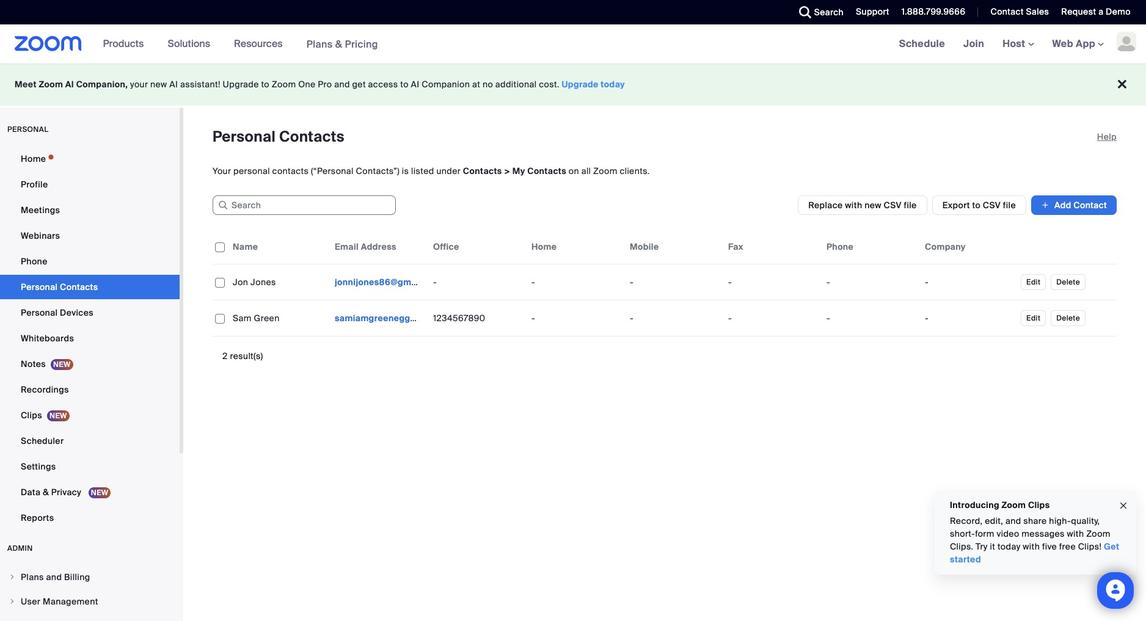 Task type: describe. For each thing, give the bounding box(es) containing it.
personal for personal devices link
[[21, 307, 58, 318]]

get started
[[950, 542, 1120, 565]]

notes link
[[0, 352, 180, 376]]

contacts")
[[356, 166, 400, 177]]

1 upgrade from the left
[[223, 79, 259, 90]]

sam green
[[233, 313, 280, 324]]

replace
[[809, 200, 843, 211]]

email
[[335, 241, 359, 252]]

meetings navigation
[[890, 24, 1147, 64]]

solutions button
[[168, 24, 216, 64]]

personal devices link
[[0, 301, 180, 325]]

try
[[976, 542, 988, 553]]

your
[[213, 166, 231, 177]]

jon jones
[[233, 277, 276, 288]]

2 vertical spatial with
[[1023, 542, 1040, 553]]

0 vertical spatial personal
[[213, 127, 276, 146]]

zoom inside record, edit, and share high-quality, short-form video messages with zoom clips. try it today with five free clips!
[[1087, 529, 1111, 540]]

demo
[[1106, 6, 1131, 17]]

devices
[[60, 307, 94, 318]]

your
[[130, 79, 148, 90]]

result(s)
[[230, 351, 263, 362]]

webinars
[[21, 230, 60, 241]]

introducing
[[950, 500, 1000, 511]]

reports link
[[0, 506, 180, 531]]

new inside meet zoom ai companion, footer
[[150, 79, 167, 90]]

zoom logo image
[[15, 36, 82, 51]]

clients.
[[620, 166, 650, 177]]

data
[[21, 487, 40, 498]]

additional
[[496, 79, 537, 90]]

messages
[[1022, 529, 1065, 540]]

personal contacts inside 'personal contacts' "link"
[[21, 282, 98, 293]]

cost.
[[539, 79, 560, 90]]

contacts inside 'personal contacts' "link"
[[60, 282, 98, 293]]

settings
[[21, 461, 56, 472]]

video
[[997, 529, 1020, 540]]

edit for samiamgreeneggsnham27@gmail.com
[[1027, 314, 1041, 323]]

high-
[[1050, 516, 1072, 527]]

schedule
[[899, 37, 946, 50]]

csv inside 'button'
[[884, 200, 902, 211]]

clips link
[[0, 403, 180, 428]]

meet
[[15, 79, 37, 90]]

0 horizontal spatial to
[[261, 79, 270, 90]]

banner containing products
[[0, 24, 1147, 64]]

upgrade today link
[[562, 79, 625, 90]]

personal
[[234, 166, 270, 177]]

recordings link
[[0, 378, 180, 402]]

add contact
[[1055, 200, 1107, 211]]

profile link
[[0, 172, 180, 197]]

record, edit, and share high-quality, short-form video messages with zoom clips. try it today with five free clips!
[[950, 516, 1111, 553]]

is
[[402, 166, 409, 177]]

clips!
[[1079, 542, 1102, 553]]

record,
[[950, 516, 983, 527]]

2 upgrade from the left
[[562, 79, 599, 90]]

privacy
[[51, 487, 81, 498]]

solutions
[[168, 37, 210, 50]]

help
[[1098, 131, 1117, 142]]

free
[[1060, 542, 1076, 553]]

products
[[103, 37, 144, 50]]

data & privacy
[[21, 487, 84, 498]]

jon
[[233, 277, 248, 288]]

pricing
[[345, 38, 378, 50]]

personal menu menu
[[0, 147, 180, 532]]

delete for samiamgreeneggsnham27@gmail.com
[[1057, 314, 1081, 323]]

personal contacts link
[[0, 275, 180, 299]]

zoom right meet on the top left of the page
[[39, 79, 63, 90]]

2 ai from the left
[[169, 79, 178, 90]]

delete button for samiamgreeneggsnham27@gmail.com
[[1051, 310, 1086, 326]]

address
[[361, 241, 397, 252]]

support
[[856, 6, 890, 17]]

zoom up edit,
[[1002, 500, 1026, 511]]

personal for 'personal contacts' "link"
[[21, 282, 58, 293]]

notes
[[21, 359, 46, 370]]

companion
[[422, 79, 470, 90]]

access
[[368, 79, 398, 90]]

right image
[[9, 598, 16, 606]]

home inside application
[[532, 241, 557, 252]]

delete for jonnijones86@gmail.com
[[1057, 277, 1081, 287]]

add contact button
[[1032, 196, 1117, 215]]

schedule link
[[890, 24, 955, 64]]

with inside 'button'
[[845, 200, 863, 211]]

all
[[582, 166, 591, 177]]

samiamgreeneggsnham27@gmail.com
[[335, 313, 501, 324]]

introducing zoom clips
[[950, 500, 1050, 511]]

help link
[[1098, 127, 1117, 147]]

on
[[569, 166, 579, 177]]

at
[[472, 79, 480, 90]]

personal
[[7, 125, 49, 134]]

scheduler link
[[0, 429, 180, 453]]

1.888.799.9666
[[902, 6, 966, 17]]

home link
[[0, 147, 180, 171]]

request
[[1062, 6, 1097, 17]]

products button
[[103, 24, 149, 64]]

sam
[[233, 313, 252, 324]]

2
[[222, 351, 228, 362]]

whiteboards
[[21, 333, 74, 344]]

new inside replace with new csv file 'button'
[[865, 200, 882, 211]]

your personal contacts  ("personal contacts") is listed under contacts > my contacts on all zoom clients.
[[213, 166, 650, 177]]

listed
[[411, 166, 434, 177]]



Task type: locate. For each thing, give the bounding box(es) containing it.
1 edit button from the top
[[1021, 274, 1047, 290]]

and left get
[[334, 79, 350, 90]]

-
[[433, 277, 437, 288], [532, 277, 535, 288], [630, 277, 634, 288], [729, 277, 732, 288], [827, 277, 831, 288], [925, 277, 929, 288], [532, 313, 535, 324], [630, 313, 634, 324], [729, 313, 732, 324], [827, 313, 831, 324], [925, 313, 929, 324]]

add image
[[1041, 199, 1050, 211]]

contacts up devices
[[60, 282, 98, 293]]

zoom right the all
[[593, 166, 618, 177]]

product information navigation
[[94, 24, 387, 64]]

export to csv file
[[943, 200, 1016, 211]]

and inside record, edit, and share high-quality, short-form video messages with zoom clips. try it today with five free clips!
[[1006, 516, 1022, 527]]

resources button
[[234, 24, 288, 64]]

0 horizontal spatial ai
[[65, 79, 74, 90]]

to right export
[[973, 200, 981, 211]]

0 vertical spatial today
[[601, 79, 625, 90]]

web app
[[1053, 37, 1096, 50]]

and inside menu item
[[46, 572, 62, 583]]

1 vertical spatial and
[[1006, 516, 1022, 527]]

with right replace
[[845, 200, 863, 211]]

assistant!
[[180, 79, 221, 90]]

contacts
[[279, 127, 345, 146], [463, 166, 502, 177], [528, 166, 567, 177], [60, 282, 98, 293]]

&
[[335, 38, 342, 50], [43, 487, 49, 498]]

resources
[[234, 37, 283, 50]]

jonnijones86@gmail.com link
[[335, 277, 443, 288]]

1 vertical spatial home
[[532, 241, 557, 252]]

zoom up clips!
[[1087, 529, 1111, 540]]

right image
[[9, 574, 16, 581]]

file inside button
[[1003, 200, 1016, 211]]

meet zoom ai companion, footer
[[0, 64, 1147, 106]]

join link
[[955, 24, 994, 64]]

contact sales
[[991, 6, 1050, 17]]

delete
[[1057, 277, 1081, 287], [1057, 314, 1081, 323]]

0 vertical spatial home
[[21, 153, 46, 164]]

1 csv from the left
[[884, 200, 902, 211]]

0 vertical spatial edit button
[[1021, 274, 1047, 290]]

1 horizontal spatial plans
[[307, 38, 333, 50]]

0 horizontal spatial clips
[[21, 410, 42, 421]]

1 horizontal spatial phone
[[827, 241, 854, 252]]

to
[[261, 79, 270, 90], [401, 79, 409, 90], [973, 200, 981, 211]]

2 file from the left
[[1003, 200, 1016, 211]]

0 horizontal spatial home
[[21, 153, 46, 164]]

new right the your
[[150, 79, 167, 90]]

mobile
[[630, 241, 659, 252]]

1 vertical spatial personal contacts
[[21, 282, 98, 293]]

phone
[[827, 241, 854, 252], [21, 256, 48, 267]]

short-
[[950, 529, 976, 540]]

1 ai from the left
[[65, 79, 74, 90]]

Search Contacts Input text field
[[213, 196, 396, 215]]

phone down webinars on the left of page
[[21, 256, 48, 267]]

to right "access"
[[401, 79, 409, 90]]

2 horizontal spatial with
[[1067, 529, 1085, 540]]

support link
[[847, 0, 893, 24], [856, 6, 890, 17]]

0 horizontal spatial with
[[845, 200, 863, 211]]

0 horizontal spatial contact
[[991, 6, 1024, 17]]

1 horizontal spatial upgrade
[[562, 79, 599, 90]]

0 vertical spatial clips
[[21, 410, 42, 421]]

plans and billing menu item
[[0, 566, 180, 589]]

0 vertical spatial with
[[845, 200, 863, 211]]

personal up whiteboards
[[21, 307, 58, 318]]

2 horizontal spatial to
[[973, 200, 981, 211]]

host button
[[1003, 37, 1034, 50]]

jonnijones86@gmail.com
[[335, 277, 443, 288]]

1 vertical spatial clips
[[1029, 500, 1050, 511]]

replace with new csv file
[[809, 200, 917, 211]]

& for pricing
[[335, 38, 342, 50]]

email address
[[335, 241, 397, 252]]

plans for plans & pricing
[[307, 38, 333, 50]]

name
[[233, 241, 258, 252]]

clips up share
[[1029, 500, 1050, 511]]

0 vertical spatial delete
[[1057, 277, 1081, 287]]

with down messages
[[1023, 542, 1040, 553]]

user management
[[21, 597, 98, 608]]

to inside button
[[973, 200, 981, 211]]

upgrade
[[223, 79, 259, 90], [562, 79, 599, 90]]

application containing name
[[213, 230, 1117, 337]]

1 horizontal spatial contact
[[1074, 200, 1107, 211]]

plans & pricing
[[307, 38, 378, 50]]

today inside record, edit, and share high-quality, short-form video messages with zoom clips. try it today with five free clips!
[[998, 542, 1021, 553]]

file inside 'button'
[[904, 200, 917, 211]]

1 horizontal spatial new
[[865, 200, 882, 211]]

and up video
[[1006, 516, 1022, 527]]

0 vertical spatial edit
[[1027, 277, 1041, 287]]

0 horizontal spatial file
[[904, 200, 917, 211]]

0 vertical spatial &
[[335, 38, 342, 50]]

& inside personal menu 'menu'
[[43, 487, 49, 498]]

clips up scheduler
[[21, 410, 42, 421]]

no
[[483, 79, 493, 90]]

personal
[[213, 127, 276, 146], [21, 282, 58, 293], [21, 307, 58, 318]]

1 horizontal spatial with
[[1023, 542, 1040, 553]]

delete button for jonnijones86@gmail.com
[[1051, 274, 1086, 290]]

2 vertical spatial and
[[46, 572, 62, 583]]

& inside product information navigation
[[335, 38, 342, 50]]

application
[[213, 230, 1117, 337]]

delete button
[[1051, 274, 1086, 290], [1051, 310, 1086, 326]]

request a demo link
[[1053, 0, 1147, 24], [1062, 6, 1131, 17]]

2 horizontal spatial and
[[1006, 516, 1022, 527]]

plans inside product information navigation
[[307, 38, 333, 50]]

today inside meet zoom ai companion, footer
[[601, 79, 625, 90]]

personal up personal devices at the left of page
[[21, 282, 58, 293]]

1 vertical spatial today
[[998, 542, 1021, 553]]

scheduler
[[21, 436, 64, 447]]

personal contacts up personal devices at the left of page
[[21, 282, 98, 293]]

webinars link
[[0, 224, 180, 248]]

contact right add
[[1074, 200, 1107, 211]]

1 delete from the top
[[1057, 277, 1081, 287]]

contact left sales
[[991, 6, 1024, 17]]

zoom
[[39, 79, 63, 90], [272, 79, 296, 90], [593, 166, 618, 177], [1002, 500, 1026, 511], [1087, 529, 1111, 540]]

app
[[1076, 37, 1096, 50]]

close image
[[1119, 499, 1129, 513]]

personal devices
[[21, 307, 94, 318]]

csv
[[884, 200, 902, 211], [983, 200, 1001, 211]]

search button
[[790, 0, 847, 24]]

home inside personal menu 'menu'
[[21, 153, 46, 164]]

0 vertical spatial personal contacts
[[213, 127, 345, 146]]

1 vertical spatial personal
[[21, 282, 58, 293]]

1 horizontal spatial ai
[[169, 79, 178, 90]]

web app button
[[1053, 37, 1104, 50]]

0 vertical spatial phone
[[827, 241, 854, 252]]

1 horizontal spatial file
[[1003, 200, 1016, 211]]

new
[[150, 79, 167, 90], [865, 200, 882, 211]]

1 horizontal spatial &
[[335, 38, 342, 50]]

1 horizontal spatial to
[[401, 79, 409, 90]]

2 delete from the top
[[1057, 314, 1081, 323]]

host
[[1003, 37, 1028, 50]]

file left add icon
[[1003, 200, 1016, 211]]

0 horizontal spatial upgrade
[[223, 79, 259, 90]]

samiamgreeneggsnham27@gmail.com link
[[335, 313, 501, 324]]

ai left companion,
[[65, 79, 74, 90]]

and left the billing
[[46, 572, 62, 583]]

personal inside "link"
[[21, 282, 58, 293]]

and inside meet zoom ai companion, footer
[[334, 79, 350, 90]]

my
[[513, 166, 525, 177]]

2 horizontal spatial ai
[[411, 79, 420, 90]]

under
[[437, 166, 461, 177]]

0 horizontal spatial new
[[150, 79, 167, 90]]

phone down replace
[[827, 241, 854, 252]]

five
[[1043, 542, 1057, 553]]

upgrade down product information navigation
[[223, 79, 259, 90]]

fax
[[729, 241, 744, 252]]

("personal
[[311, 166, 354, 177]]

company
[[925, 241, 966, 252]]

0 horizontal spatial csv
[[884, 200, 902, 211]]

1 horizontal spatial csv
[[983, 200, 1001, 211]]

1 vertical spatial delete button
[[1051, 310, 1086, 326]]

1 delete button from the top
[[1051, 274, 1086, 290]]

1 horizontal spatial and
[[334, 79, 350, 90]]

phone inside personal menu 'menu'
[[21, 256, 48, 267]]

personal up personal at the left
[[213, 127, 276, 146]]

1234567890
[[433, 313, 486, 324]]

file left export
[[904, 200, 917, 211]]

2 delete button from the top
[[1051, 310, 1086, 326]]

0 vertical spatial new
[[150, 79, 167, 90]]

profile
[[21, 179, 48, 190]]

sales
[[1026, 6, 1050, 17]]

1 vertical spatial edit button
[[1021, 310, 1047, 326]]

banner
[[0, 24, 1147, 64]]

upgrade right cost.
[[562, 79, 599, 90]]

1 edit from the top
[[1027, 277, 1041, 287]]

edit button for jonnijones86@gmail.com
[[1021, 274, 1047, 290]]

0 horizontal spatial today
[[601, 79, 625, 90]]

1 vertical spatial &
[[43, 487, 49, 498]]

ai left the companion at left
[[411, 79, 420, 90]]

>
[[504, 166, 510, 177]]

1 vertical spatial plans
[[21, 572, 44, 583]]

1 vertical spatial with
[[1067, 529, 1085, 540]]

& right data
[[43, 487, 49, 498]]

2 vertical spatial personal
[[21, 307, 58, 318]]

1 horizontal spatial home
[[532, 241, 557, 252]]

1 vertical spatial delete
[[1057, 314, 1081, 323]]

plans inside menu item
[[21, 572, 44, 583]]

1 vertical spatial contact
[[1074, 200, 1107, 211]]

contacts left on
[[528, 166, 567, 177]]

zoom left one
[[272, 79, 296, 90]]

& for privacy
[[43, 487, 49, 498]]

edit button for samiamgreeneggsnham27@gmail.com
[[1021, 310, 1047, 326]]

0 vertical spatial plans
[[307, 38, 333, 50]]

1 vertical spatial new
[[865, 200, 882, 211]]

ai left assistant!
[[169, 79, 178, 90]]

reports
[[21, 513, 54, 524]]

clips.
[[950, 542, 974, 553]]

user management menu item
[[0, 590, 180, 614]]

settings link
[[0, 455, 180, 479]]

1 file from the left
[[904, 200, 917, 211]]

contact inside button
[[1074, 200, 1107, 211]]

edit,
[[985, 516, 1004, 527]]

plans up meet zoom ai companion, your new ai assistant! upgrade to zoom one pro and get access to ai companion at no additional cost. upgrade today
[[307, 38, 333, 50]]

user
[[21, 597, 41, 608]]

export to csv file button
[[932, 196, 1027, 215]]

plans & pricing link
[[307, 38, 378, 50], [307, 38, 378, 50]]

0 vertical spatial and
[[334, 79, 350, 90]]

2 edit from the top
[[1027, 314, 1041, 323]]

office
[[433, 241, 459, 252]]

and
[[334, 79, 350, 90], [1006, 516, 1022, 527], [46, 572, 62, 583]]

1 vertical spatial phone
[[21, 256, 48, 267]]

& left pricing
[[335, 38, 342, 50]]

with up free
[[1067, 529, 1085, 540]]

3 ai from the left
[[411, 79, 420, 90]]

0 horizontal spatial and
[[46, 572, 62, 583]]

personal contacts up "contacts" at the left top of the page
[[213, 127, 345, 146]]

1 vertical spatial edit
[[1027, 314, 1041, 323]]

0 horizontal spatial &
[[43, 487, 49, 498]]

phone link
[[0, 249, 180, 274]]

0 horizontal spatial phone
[[21, 256, 48, 267]]

plans for plans and billing
[[21, 572, 44, 583]]

admin
[[7, 544, 33, 554]]

2 edit button from the top
[[1021, 310, 1047, 326]]

profile picture image
[[1117, 32, 1137, 51]]

new right replace
[[865, 200, 882, 211]]

2 csv from the left
[[983, 200, 1001, 211]]

join
[[964, 37, 985, 50]]

0 vertical spatial delete button
[[1051, 274, 1086, 290]]

0 vertical spatial contact
[[991, 6, 1024, 17]]

2 result(s)
[[222, 351, 263, 362]]

today
[[601, 79, 625, 90], [998, 542, 1021, 553]]

edit for jonnijones86@gmail.com
[[1027, 277, 1041, 287]]

1 horizontal spatial clips
[[1029, 500, 1050, 511]]

plans right right icon
[[21, 572, 44, 583]]

contacts left >
[[463, 166, 502, 177]]

to down resources dropdown button
[[261, 79, 270, 90]]

0 horizontal spatial personal contacts
[[21, 282, 98, 293]]

csv inside button
[[983, 200, 1001, 211]]

1 horizontal spatial personal contacts
[[213, 127, 345, 146]]

form
[[976, 529, 995, 540]]

meetings link
[[0, 198, 180, 222]]

1 horizontal spatial today
[[998, 542, 1021, 553]]

admin menu menu
[[0, 566, 180, 622]]

one
[[298, 79, 316, 90]]

billing
[[64, 572, 90, 583]]

contacts up ("personal
[[279, 127, 345, 146]]

0 horizontal spatial plans
[[21, 572, 44, 583]]

get
[[352, 79, 366, 90]]

clips inside personal menu 'menu'
[[21, 410, 42, 421]]



Task type: vqa. For each thing, say whether or not it's contained in the screenshot.
FOOTER on the top
no



